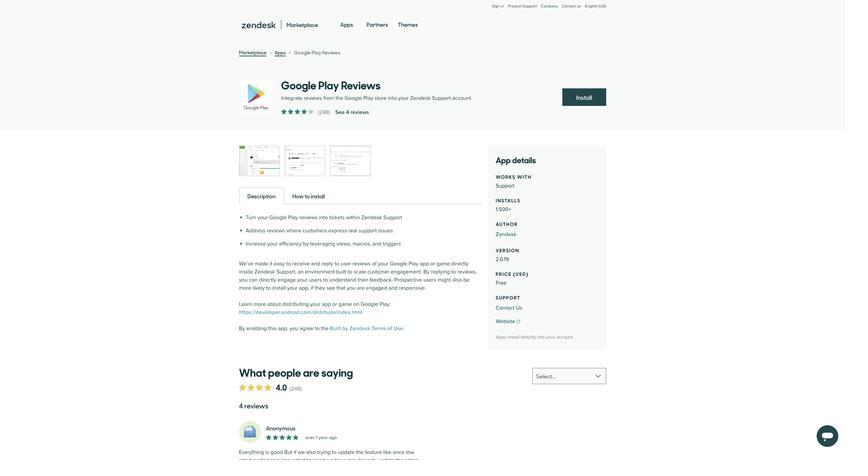 Task type: vqa. For each thing, say whether or not it's contained in the screenshot.
look
no



Task type: locate. For each thing, give the bounding box(es) containing it.
1 horizontal spatial (
[[318, 109, 319, 116]]

1 horizontal spatial reviews
[[341, 77, 381, 92]]

contact us link
[[562, 4, 581, 9]]

1 vertical spatial app
[[322, 301, 331, 308]]

macros,
[[353, 241, 371, 247]]

global-navigation-secondary element
[[239, 0, 606, 16]]

built
[[330, 325, 341, 332]]

leveraging
[[310, 241, 335, 247]]

248 right 4.0
[[291, 386, 300, 392]]

1 horizontal spatial 248
[[319, 109, 329, 116]]

engaged
[[366, 285, 387, 292]]

to left the user
[[335, 261, 339, 267]]

0 horizontal spatial we
[[298, 449, 305, 456]]

and up 'environment' in the left bottom of the page
[[311, 261, 320, 267]]

0 horizontal spatial apps
[[275, 49, 286, 56]]

the right from at the left of the page
[[336, 95, 343, 102]]

website
[[496, 318, 515, 325]]

support inside works with support
[[496, 183, 515, 189]]

4 up user photo
[[239, 401, 243, 411]]

learn
[[239, 301, 252, 308]]

directly up the likely
[[259, 277, 276, 283]]

0 horizontal spatial update
[[338, 449, 355, 456]]

1 vertical spatial update
[[378, 457, 395, 460]]

we down trying
[[327, 457, 334, 460]]

game up replying
[[437, 261, 450, 267]]

turn
[[246, 214, 256, 221]]

your
[[398, 95, 409, 102], [258, 214, 268, 221], [267, 241, 278, 247], [378, 261, 389, 267], [297, 277, 308, 283], [287, 285, 298, 292], [310, 301, 321, 308], [546, 334, 555, 340]]

support inside google play reviews integrate reviews from the google play store into your zendesk support account
[[432, 95, 451, 102]]

) left see
[[329, 109, 330, 116]]

have left may
[[335, 457, 346, 460]]

you down 'inside'
[[239, 277, 248, 283]]

account
[[452, 95, 471, 102], [557, 334, 573, 340]]

1 horizontal spatial )
[[329, 109, 330, 116]]

0 vertical spatial good
[[271, 449, 283, 456]]

if left they
[[311, 285, 314, 292]]

0 horizontal spatial customer
[[253, 457, 275, 460]]

your right store
[[398, 95, 409, 102]]

understand
[[329, 277, 356, 283]]

1 horizontal spatial account
[[557, 334, 573, 340]]

rated
[[239, 457, 251, 460]]

have down feature
[[359, 457, 371, 460]]

0 vertical spatial contact
[[562, 4, 576, 9]]

app up engagement.
[[420, 261, 429, 267]]

preview image of app image
[[239, 146, 279, 176], [285, 146, 325, 176], [331, 146, 370, 176]]

that
[[337, 285, 346, 292]]

and
[[373, 241, 382, 247], [311, 261, 320, 267], [389, 285, 398, 292]]

we up converted
[[298, 449, 305, 456]]

2 users from the left
[[424, 277, 437, 283]]

1 vertical spatial reviews
[[341, 77, 381, 92]]

1 horizontal spatial also
[[453, 277, 462, 283]]

2 vertical spatial directly
[[521, 334, 536, 340]]

0 vertical spatial app,
[[299, 285, 309, 292]]

4 right see
[[346, 109, 349, 116]]

1 horizontal spatial update
[[378, 457, 395, 460]]

1 users from the left
[[309, 277, 322, 283]]

product support
[[508, 4, 537, 9]]

2 horizontal spatial apps
[[496, 334, 507, 340]]

star fill image
[[281, 109, 287, 114], [288, 109, 293, 114], [295, 109, 300, 114], [248, 384, 255, 391], [266, 435, 272, 440], [273, 435, 278, 440], [286, 435, 292, 440]]

1 horizontal spatial users
[[424, 277, 437, 283]]

more down the "can"
[[239, 285, 251, 292]]

it
[[270, 261, 273, 267]]

contact for contact us
[[562, 4, 576, 9]]

0 horizontal spatial or
[[333, 301, 337, 308]]

0 vertical spatial are
[[357, 285, 365, 292]]

or up replying
[[430, 261, 435, 267]]

0 horizontal spatial users
[[309, 277, 322, 283]]

2 horizontal spatial you
[[347, 285, 356, 292]]

engage
[[278, 277, 296, 283]]

1 horizontal spatial or
[[430, 261, 435, 267]]

0 vertical spatial also
[[453, 277, 462, 283]]

0 horizontal spatial if
[[294, 449, 297, 456]]

marketplace link
[[239, 49, 267, 56]]

app inside "learn more about distributing your app or game on google play: https://developer.android.com/distribute/index.html"
[[322, 301, 331, 308]]

2 vertical spatial you
[[290, 325, 298, 332]]

apps
[[340, 21, 353, 28], [275, 49, 286, 56], [496, 334, 507, 340]]

app, left they
[[299, 285, 309, 292]]

more inside "learn more about distributing your app or game on google play: https://developer.android.com/distribute/index.html"
[[254, 301, 266, 308]]

support
[[359, 227, 377, 234]]

themes
[[398, 21, 418, 28]]

customer
[[367, 269, 390, 275], [253, 457, 275, 460]]

install button
[[562, 88, 606, 106]]

triggers
[[383, 241, 401, 247]]

0 horizontal spatial by
[[303, 241, 309, 247]]

your up https://developer.android.com/distribute/index.html link
[[310, 301, 321, 308]]

website link
[[496, 318, 598, 326]]

contact left us
[[562, 4, 576, 9]]

of
[[372, 261, 377, 267], [388, 325, 392, 332]]

( right 4.0
[[290, 386, 291, 392]]

0 horizontal spatial is
[[266, 449, 269, 456]]

0 vertical spatial directly
[[451, 261, 469, 267]]

1 vertical spatial into
[[319, 214, 328, 221]]

but
[[284, 449, 292, 456]]

are left 'saying'
[[303, 364, 319, 380]]

1 horizontal spatial by
[[342, 325, 348, 332]]

install right how
[[311, 192, 325, 200]]

tickets
[[329, 214, 345, 221]]

into right store
[[388, 95, 397, 102]]

tab list containing description
[[239, 187, 482, 204]]

also
[[453, 277, 462, 283], [306, 449, 316, 456]]

4 reviews
[[239, 401, 268, 411]]

of left use
[[388, 325, 392, 332]]

0 vertical spatial by
[[303, 241, 309, 247]]

1 vertical spatial install
[[272, 285, 286, 292]]

customers
[[303, 227, 327, 234]]

apps install directly into your account
[[496, 334, 573, 340]]

( left see
[[318, 109, 319, 116]]

your inside google play reviews integrate reviews from the google play store into your zendesk support account
[[398, 95, 409, 102]]

0 horizontal spatial have
[[335, 457, 346, 460]]

details
[[512, 154, 536, 166]]

2 have from the left
[[359, 457, 371, 460]]

1 horizontal spatial good
[[313, 457, 325, 460]]

have
[[335, 457, 346, 460], [359, 457, 371, 460]]

1 horizontal spatial contact
[[562, 4, 576, 9]]

1 horizontal spatial preview image of app image
[[285, 146, 325, 176]]

1 vertical spatial 248
[[291, 386, 300, 392]]

install down website
[[508, 334, 520, 340]]

sign
[[492, 4, 500, 9]]

an
[[298, 269, 304, 275]]

0 vertical spatial we
[[298, 449, 305, 456]]

customer up 'feedback.'
[[367, 269, 390, 275]]

1 horizontal spatial customer
[[367, 269, 390, 275]]

1 horizontal spatial of
[[388, 325, 392, 332]]

about
[[267, 301, 281, 308]]

to
[[305, 192, 310, 200], [286, 261, 291, 267], [335, 261, 339, 267], [348, 269, 352, 275], [451, 269, 456, 275], [323, 277, 328, 283], [266, 285, 271, 292], [315, 325, 320, 332], [332, 449, 337, 456], [307, 457, 311, 460], [372, 457, 377, 460]]

you right that
[[347, 285, 356, 292]]

like
[[383, 449, 392, 456]]

reviews right see
[[351, 109, 369, 116]]

tab list
[[239, 187, 482, 204]]

0 horizontal spatial of
[[372, 261, 377, 267]]

us
[[516, 305, 523, 311]]

2 vertical spatial apps
[[496, 334, 507, 340]]

and down 'feedback.'
[[389, 285, 398, 292]]

0 vertical spatial of
[[372, 261, 377, 267]]

address
[[246, 227, 265, 234]]

0 vertical spatial into
[[388, 95, 397, 102]]

good left but
[[271, 449, 283, 456]]

1 horizontal spatial by
[[424, 269, 430, 275]]

to right how
[[305, 192, 310, 200]]

you left agree
[[290, 325, 298, 332]]

reviews left from at the left of the page
[[304, 95, 322, 102]]

can
[[249, 277, 258, 283]]

users down 'environment' in the left bottom of the page
[[309, 277, 322, 283]]

app details
[[496, 154, 536, 166]]

are down their
[[357, 285, 365, 292]]

game inside "learn more about distributing your app or game on google play: https://developer.android.com/distribute/index.html"
[[339, 301, 352, 308]]

1 vertical spatial if
[[294, 449, 297, 456]]

1 vertical spatial directly
[[259, 277, 276, 283]]

play
[[312, 49, 321, 56], [318, 77, 339, 92], [363, 95, 373, 102], [288, 214, 298, 221], [409, 261, 419, 267]]

1 horizontal spatial if
[[311, 285, 314, 292]]

0 horizontal spatial good
[[271, 449, 283, 456]]

1 horizontal spatial directly
[[451, 261, 469, 267]]

zendesk inside "we've made it easy to receive and reply to user reviews of your google play app or game directly inside zendesk support, an environment built to scale customer engagement. by replying to reviews, you can directly engage your users to understand their feedback. prospective users might also be more likely to install your app, if they see that you are engaged and responsive."
[[255, 269, 275, 275]]

responsive.
[[399, 285, 426, 292]]

also left trying
[[306, 449, 316, 456]]

to up see
[[323, 277, 328, 283]]

works
[[496, 173, 516, 180]]

app
[[496, 154, 511, 166]]

price (usd) free
[[496, 270, 529, 287]]

by right efficiency
[[303, 241, 309, 247]]

app,
[[299, 285, 309, 292], [278, 325, 288, 332]]

2 vertical spatial and
[[389, 285, 398, 292]]

install
[[311, 192, 325, 200], [272, 285, 286, 292], [508, 334, 520, 340]]

good down trying
[[313, 457, 325, 460]]

https://developer.android.com/distribute/index.html link
[[239, 309, 363, 316]]

1 horizontal spatial app
[[420, 261, 429, 267]]

0 horizontal spatial preview image of app image
[[239, 146, 279, 176]]

0 horizontal spatial 4
[[239, 401, 243, 411]]

1 vertical spatial also
[[306, 449, 316, 456]]

0 horizontal spatial contact
[[496, 305, 515, 311]]

your right turn
[[258, 214, 268, 221]]

support inside global-navigation-secondary element
[[523, 4, 537, 9]]

1 vertical spatial is
[[276, 457, 280, 460]]

app down see
[[322, 301, 331, 308]]

1 vertical spatial apps link
[[275, 49, 286, 56]]

customer down everything
[[253, 457, 275, 460]]

0 vertical spatial is
[[266, 449, 269, 456]]

apps link right marketplace link
[[275, 49, 286, 56]]

to up 'support,'
[[286, 261, 291, 267]]

apps left partners
[[340, 21, 353, 28]]

directly down website link
[[521, 334, 536, 340]]

(us)
[[599, 4, 606, 9]]

of inside "we've made it easy to receive and reply to user reviews of your google play app or game directly inside zendesk support, an environment built to scale customer engagement. by replying to reviews, you can directly engage your users to understand their feedback. prospective users might also be more likely to install your app, if they see that you are engaged and responsive."
[[372, 261, 377, 267]]

install down engage
[[272, 285, 286, 292]]

update up may
[[338, 449, 355, 456]]

1,500+
[[496, 206, 511, 213]]

1 horizontal spatial install
[[311, 192, 325, 200]]

2 vertical spatial into
[[537, 334, 545, 340]]

reviews up the scale
[[353, 261, 371, 267]]

0 vertical spatial )
[[329, 109, 330, 116]]

more right learn
[[254, 301, 266, 308]]

by left replying
[[424, 269, 430, 275]]

directly up "reviews,"
[[451, 261, 469, 267]]

your inside "learn more about distributing your app or game on google play: https://developer.android.com/distribute/index.html"
[[310, 301, 321, 308]]

0 horizontal spatial (
[[290, 386, 291, 392]]

made
[[255, 261, 268, 267]]

see
[[327, 285, 335, 292]]

0 vertical spatial app
[[420, 261, 429, 267]]

1 vertical spatial more
[[254, 301, 266, 308]]

1 have from the left
[[335, 457, 346, 460]]

distributing
[[282, 301, 309, 308]]

1 horizontal spatial apps
[[340, 21, 353, 28]]

by left enabling
[[239, 325, 245, 332]]

to right built
[[348, 269, 352, 275]]

.
[[403, 325, 404, 332]]

is right everything
[[266, 449, 269, 456]]

with
[[517, 173, 532, 180]]

author
[[496, 220, 518, 227]]

zendesk image
[[242, 22, 276, 28]]

is left converted
[[276, 457, 280, 460]]

also inside "we've made it easy to receive and reply to user reviews of your google play app or game directly inside zendesk support, an environment built to scale customer engagement. by replying to reviews, you can directly engage your users to understand their feedback. prospective users might also be more likely to install your app, if they see that you are engaged and responsive."
[[453, 277, 462, 283]]

by right built
[[342, 325, 348, 332]]

the up may
[[356, 449, 364, 456]]

update down the like
[[378, 457, 395, 460]]

marketplace
[[239, 49, 267, 56]]

0 vertical spatial reviews
[[322, 49, 341, 56]]

contact up website
[[496, 305, 515, 311]]

1 vertical spatial you
[[347, 285, 356, 292]]

customer inside "we've made it easy to receive and reply to user reviews of your google play app or game directly inside zendesk support, an environment built to scale customer engagement. by replying to reviews, you can directly engage your users to understand their feedback. prospective users might also be more likely to install your app, if they see that you are engaged and responsive."
[[367, 269, 390, 275]]

1 horizontal spatial have
[[359, 457, 371, 460]]

product support link
[[508, 4, 537, 9]]

replying
[[431, 269, 450, 275]]

248 down from at the left of the page
[[319, 109, 329, 116]]

0 vertical spatial account
[[452, 95, 471, 102]]

into down website link
[[537, 334, 545, 340]]

0 vertical spatial 248
[[319, 109, 329, 116]]

star fill image
[[302, 109, 307, 114], [308, 109, 314, 114], [239, 384, 246, 391], [256, 384, 263, 391], [264, 384, 272, 391], [280, 435, 285, 440], [293, 435, 299, 440]]

) down what people are saying
[[300, 386, 302, 392]]

might
[[438, 277, 451, 283]]

0 vertical spatial update
[[338, 449, 355, 456]]

1 vertical spatial by
[[342, 325, 348, 332]]

0 horizontal spatial more
[[239, 285, 251, 292]]

1 horizontal spatial you
[[290, 325, 298, 332]]

us
[[577, 4, 581, 9]]

of up 'feedback.'
[[372, 261, 377, 267]]

2 horizontal spatial directly
[[521, 334, 536, 340]]

0 vertical spatial if
[[311, 285, 314, 292]]

users down replying
[[424, 277, 437, 283]]

google inside "we've made it easy to receive and reply to user reviews of your google play app or game directly inside zendesk support, an environment built to scale customer engagement. by replying to reviews, you can directly engage your users to understand their feedback. prospective users might also be more likely to install your app, if they see that you are engaged and responsive."
[[390, 261, 407, 267]]

0 horizontal spatial game
[[339, 301, 352, 308]]

reviews inside google play reviews integrate reviews from the google play store into your zendesk support account
[[341, 77, 381, 92]]

reviews up user photo
[[244, 401, 268, 411]]

apps link left partners link
[[340, 15, 353, 34]]

2 horizontal spatial and
[[389, 285, 398, 292]]

1 vertical spatial )
[[300, 386, 302, 392]]

and left triggers
[[373, 241, 382, 247]]

0 vertical spatial game
[[437, 261, 450, 267]]

are inside "we've made it easy to receive and reply to user reviews of your google play app or game directly inside zendesk support, an environment built to scale customer engagement. by replying to reviews, you can directly engage your users to understand their feedback. prospective users might also be more likely to install your app, if they see that you are engaged and responsive."
[[357, 285, 365, 292]]

0 horizontal spatial you
[[239, 277, 248, 283]]

0 horizontal spatial directly
[[259, 277, 276, 283]]

1 vertical spatial game
[[339, 301, 352, 308]]

1 horizontal spatial are
[[357, 285, 365, 292]]

also left be
[[453, 277, 462, 283]]

if inside "we've made it easy to receive and reply to user reviews of your google play app or game directly inside zendesk support, an environment built to scale customer engagement. by replying to reviews, you can directly engage your users to understand their feedback. prospective users might also be more likely to install your app, if they see that you are engaged and responsive."
[[311, 285, 314, 292]]

into inside google play reviews integrate reviews from the google play store into your zendesk support account
[[388, 95, 397, 102]]

0 vertical spatial (
[[318, 109, 319, 116]]

the down once
[[396, 457, 404, 460]]

see
[[335, 109, 345, 116]]

apps down website
[[496, 334, 507, 340]]

your up 'feedback.'
[[378, 261, 389, 267]]

price
[[496, 270, 512, 277]]

efficiency
[[279, 241, 302, 247]]

4.0 ( 248 )
[[276, 381, 302, 393]]

if
[[311, 285, 314, 292], [294, 449, 297, 456]]

update
[[338, 449, 355, 456], [378, 457, 395, 460]]

contact inside global-navigation-secondary element
[[562, 4, 576, 9]]

play:
[[380, 301, 391, 308]]

0 horizontal spatial install
[[272, 285, 286, 292]]

feedback.
[[370, 277, 393, 283]]

are
[[357, 285, 365, 292], [303, 364, 319, 380]]

0 horizontal spatial also
[[306, 449, 316, 456]]

the left built
[[321, 325, 329, 332]]

(
[[318, 109, 319, 116], [290, 386, 291, 392]]

apps right marketplace
[[275, 49, 286, 56]]

1 vertical spatial customer
[[253, 457, 275, 460]]

game left on
[[339, 301, 352, 308]]

real
[[349, 227, 357, 234]]

3 preview image of app image from the left
[[331, 146, 370, 176]]

sign in link
[[492, 4, 504, 9]]

app, right this
[[278, 325, 288, 332]]

app, inside "we've made it easy to receive and reply to user reviews of your google play app or game directly inside zendesk support, an environment built to scale customer engagement. by replying to reviews, you can directly engage your users to understand their feedback. prospective users might also be more likely to install your app, if they see that you are engaged and responsive."
[[299, 285, 309, 292]]

reviews
[[304, 95, 322, 102], [351, 109, 369, 116], [300, 214, 318, 221], [267, 227, 285, 234], [353, 261, 371, 267], [244, 401, 268, 411]]

english (us)
[[585, 4, 606, 9]]

english
[[585, 4, 598, 9]]

or down see
[[333, 301, 337, 308]]

into left "tickets"
[[319, 214, 328, 221]]

if up converted
[[294, 449, 297, 456]]

account inside google play reviews integrate reviews from the google play store into your zendesk support account
[[452, 95, 471, 102]]



Task type: describe. For each thing, give the bounding box(es) containing it.
converted
[[281, 457, 305, 460]]

installs
[[496, 197, 521, 204]]

once
[[393, 449, 405, 456]]

to right the likely
[[266, 285, 271, 292]]

0 horizontal spatial apps link
[[275, 49, 286, 56]]

where
[[286, 227, 301, 234]]

increase your efficiency by leveraging views, macros, and triggers
[[246, 241, 401, 247]]

over
[[306, 435, 315, 441]]

0 horizontal spatial by
[[239, 325, 245, 332]]

1 vertical spatial account
[[557, 334, 573, 340]]

google play reviews integrate reviews from the google play store into your zendesk support account
[[281, 77, 471, 102]]

2 vertical spatial install
[[508, 334, 520, 340]]

views,
[[337, 241, 351, 247]]

248 inside '4.0 ( 248 )'
[[291, 386, 300, 392]]

0 vertical spatial you
[[239, 277, 248, 283]]

by inside "we've made it easy to receive and reply to user reviews of your google play app or game directly inside zendesk support, an environment built to scale customer engagement. by replying to reviews, you can directly engage your users to understand their feedback. prospective users might also be more likely to install your app, if they see that you are engaged and responsive."
[[424, 269, 430, 275]]

contact for contact us
[[496, 305, 515, 311]]

express
[[329, 227, 347, 234]]

1 horizontal spatial is
[[276, 457, 280, 460]]

version 2.0.19
[[496, 247, 520, 263]]

your right increase
[[267, 241, 278, 247]]

4.0
[[276, 381, 287, 393]]

scale
[[354, 269, 366, 275]]

app inside "we've made it easy to receive and reply to user reviews of your google play app or game directly inside zendesk support, an environment built to scale customer engagement. by replying to reviews, you can directly engage your users to understand their feedback. prospective users might also be more likely to install your app, if they see that you are engaged and responsive."
[[420, 261, 429, 267]]

to right converted
[[307, 457, 311, 460]]

to inside tab list
[[305, 192, 310, 200]]

install inside "we've made it easy to receive and reply to user reviews of your google play app or game directly inside zendesk support, an environment built to scale customer engagement. by replying to reviews, you can directly engage your users to understand their feedback. prospective users might also be more likely to install your app, if they see that you are engaged and responsive."
[[272, 285, 286, 292]]

english (us) link
[[585, 4, 606, 16]]

) inside '4.0 ( 248 )'
[[300, 386, 302, 392]]

saying
[[322, 364, 353, 380]]

use
[[394, 325, 403, 332]]

terms
[[372, 325, 386, 332]]

to right trying
[[332, 449, 337, 456]]

zendesk link
[[496, 230, 598, 239]]

( 248 )
[[318, 109, 330, 116]]

reviews left "where"
[[267, 227, 285, 234]]

2 horizontal spatial into
[[537, 334, 545, 340]]

reviews for google play reviews integrate reviews from the google play store into your zendesk support account
[[341, 77, 381, 92]]

feature
[[365, 449, 382, 456]]

0 vertical spatial apps link
[[340, 15, 353, 34]]

built
[[336, 269, 346, 275]]

receive
[[292, 261, 310, 267]]

zendesk inside google play reviews integrate reviews from the google play store into your zendesk support account
[[410, 95, 431, 102]]

to right agree
[[315, 325, 320, 332]]

description
[[248, 192, 276, 200]]

version
[[496, 247, 520, 254]]

contact us link
[[496, 304, 598, 312]]

inside
[[239, 269, 253, 275]]

partners link
[[367, 15, 388, 34]]

reply
[[322, 261, 333, 267]]

by enabling this app, you agree to the built by zendesk terms of use .
[[239, 325, 404, 332]]

your down engage
[[287, 285, 298, 292]]

agree
[[300, 325, 314, 332]]

ago
[[329, 435, 337, 441]]

year
[[319, 435, 328, 441]]

1 vertical spatial we
[[327, 457, 334, 460]]

in
[[501, 4, 504, 9]]

2.0.19
[[496, 256, 509, 263]]

turn your google play reviews into tickets within zendesk support
[[246, 214, 402, 221]]

reviews up customers
[[300, 214, 318, 221]]

https://developer.android.com/distribute/index.html
[[239, 309, 363, 316]]

1 vertical spatial good
[[313, 457, 325, 460]]

from
[[324, 95, 334, 102]]

user photo image
[[239, 422, 261, 443]]

free
[[496, 280, 507, 287]]

your down an
[[297, 277, 308, 283]]

integrate
[[281, 95, 303, 102]]

2 preview image of app image from the left
[[285, 146, 325, 176]]

the inside google play reviews integrate reviews from the google play store into your zendesk support account
[[336, 95, 343, 102]]

if inside everything is good but if we also trying to update the feature like once low rated customer is converted to good we have may have to update the ratin
[[294, 449, 297, 456]]

on
[[354, 301, 360, 308]]

prospective
[[394, 277, 422, 283]]

reviews for google play reviews
[[322, 49, 341, 56]]

1 vertical spatial app,
[[278, 325, 288, 332]]

your down website link
[[546, 334, 555, 340]]

contact us
[[496, 305, 523, 311]]

company link
[[541, 4, 558, 16]]

to down feature
[[372, 457, 377, 460]]

reviews inside google play reviews integrate reviews from the google play store into your zendesk support account
[[304, 95, 322, 102]]

1 vertical spatial apps
[[275, 49, 286, 56]]

( inside '4.0 ( 248 )'
[[290, 386, 291, 392]]

1
[[316, 435, 318, 441]]

this
[[268, 325, 277, 332]]

easy
[[274, 261, 285, 267]]

support,
[[277, 269, 297, 275]]

also inside everything is good but if we also trying to update the feature like once low rated customer is converted to good we have may have to update the ratin
[[306, 449, 316, 456]]

people
[[268, 364, 301, 380]]

(usd)
[[513, 270, 529, 277]]

see 4 reviews
[[335, 109, 369, 116]]

learn more about distributing your app or game on google play: https://developer.android.com/distribute/index.html
[[239, 301, 391, 316]]

what
[[239, 364, 266, 380]]

address reviews where customers express real support issues
[[246, 227, 393, 234]]

1 preview image of app image from the left
[[239, 146, 279, 176]]

google inside "learn more about distributing your app or game on google play: https://developer.android.com/distribute/index.html"
[[361, 301, 378, 308]]

apps for top the apps link
[[340, 21, 353, 28]]

reviews inside "we've made it easy to receive and reply to user reviews of your google play app or game directly inside zendesk support, an environment built to scale customer engagement. by replying to reviews, you can directly engage your users to understand their feedback. prospective users might also be more likely to install your app, if they see that you are engaged and responsive."
[[353, 261, 371, 267]]

built by zendesk terms of use link
[[330, 325, 403, 332]]

reviews,
[[458, 269, 477, 275]]

product
[[508, 4, 522, 9]]

1 horizontal spatial and
[[373, 241, 382, 247]]

install
[[576, 93, 592, 102]]

1 vertical spatial are
[[303, 364, 319, 380]]

install inside tab list
[[311, 192, 325, 200]]

low
[[406, 449, 414, 456]]

may
[[348, 457, 358, 460]]

customer inside everything is good but if we also trying to update the feature like once low rated customer is converted to good we have may have to update the ratin
[[253, 457, 275, 460]]

works with support
[[496, 173, 532, 189]]

increase
[[246, 241, 266, 247]]

everything is good but if we also trying to update the feature like once low rated customer is converted to good we have may have to update the ratin
[[239, 449, 419, 460]]

1 horizontal spatial 4
[[346, 109, 349, 116]]

0 horizontal spatial and
[[311, 261, 320, 267]]

to right replying
[[451, 269, 456, 275]]

likely
[[253, 285, 265, 292]]

more inside "we've made it easy to receive and reply to user reviews of your google play app or game directly inside zendesk support, an environment built to scale customer engagement. by replying to reviews, you can directly engage your users to understand their feedback. prospective users might also be more likely to install your app, if they see that you are engaged and responsive."
[[239, 285, 251, 292]]

or inside "we've made it easy to receive and reply to user reviews of your google play app or game directly inside zendesk support, an environment built to scale customer engagement. by replying to reviews, you can directly engage your users to understand their feedback. prospective users might also be more likely to install your app, if they see that you are engaged and responsive."
[[430, 261, 435, 267]]

game inside "we've made it easy to receive and reply to user reviews of your google play app or game directly inside zendesk support, an environment built to scale customer engagement. by replying to reviews, you can directly engage your users to understand their feedback. prospective users might also be more likely to install your app, if they see that you are engaged and responsive."
[[437, 261, 450, 267]]

play inside "we've made it easy to receive and reply to user reviews of your google play app or game directly inside zendesk support, an environment built to scale customer engagement. by replying to reviews, you can directly engage your users to understand their feedback. prospective users might also be more likely to install your app, if they see that you are engaged and responsive."
[[409, 261, 419, 267]]

apps for apps install directly into your account
[[496, 334, 507, 340]]

or inside "learn more about distributing your app or game on google play: https://developer.android.com/distribute/index.html"
[[333, 301, 337, 308]]

contact us
[[562, 4, 581, 9]]

partners
[[367, 21, 388, 28]]



